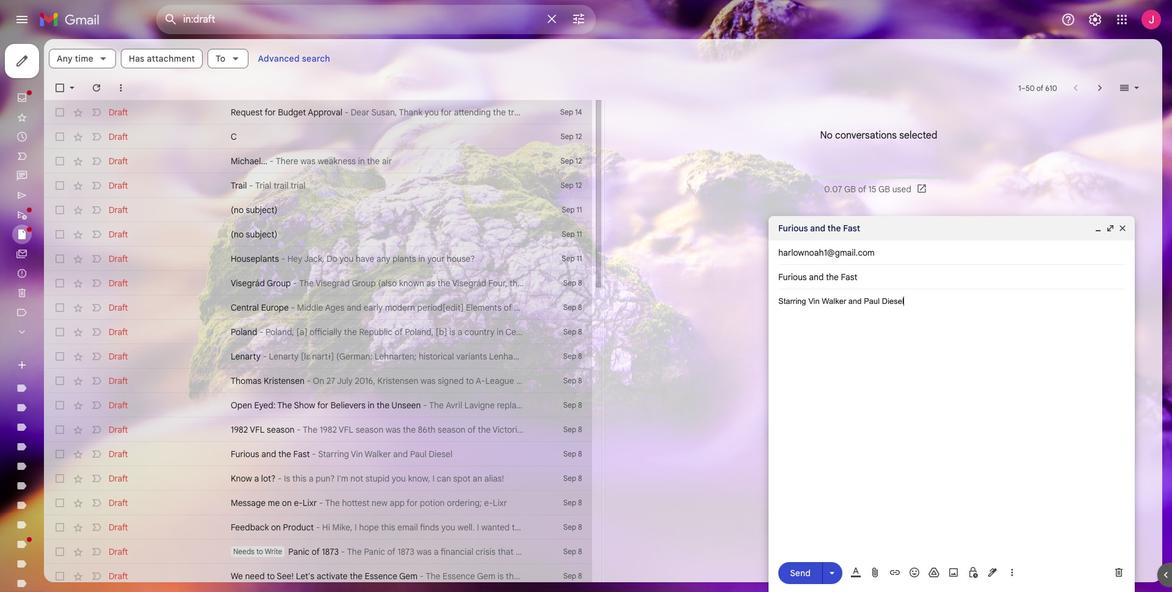 Task type: vqa. For each thing, say whether or not it's contained in the screenshot.
6th THE SEP 8
yes



Task type: describe. For each thing, give the bounding box(es) containing it.
1 vertical spatial in
[[419, 253, 425, 264]]

draft for open eyed: the show for believers in the unseen -
[[109, 400, 128, 411]]

support image
[[1061, 12, 1076, 27]]

request
[[231, 107, 263, 118]]

sep for request for budget approval -
[[561, 107, 574, 117]]

plants
[[393, 253, 416, 264]]

advanced
[[258, 53, 300, 64]]

12 row from the top
[[44, 369, 592, 393]]

an
[[473, 473, 482, 484]]

3 row from the top
[[44, 149, 592, 173]]

sep for lenarty -
[[564, 352, 576, 361]]

8 for open eyed: the show for believers in the unseen -
[[578, 401, 582, 410]]

and up harlownoah1@gmail.com
[[811, 223, 826, 234]]

can
[[437, 473, 451, 484]]

c link
[[231, 131, 525, 143]]

8 for 1982 vfl season -
[[578, 425, 582, 434]]

1 row from the top
[[44, 100, 592, 125]]

0 horizontal spatial the
[[277, 400, 292, 411]]

refresh image
[[90, 82, 103, 94]]

0.07 gb of 15 gb used
[[825, 184, 912, 195]]

has
[[129, 53, 145, 64]]

0 horizontal spatial on
[[271, 522, 281, 533]]

see!
[[277, 571, 294, 582]]

- right group
[[293, 278, 297, 289]]

8 for central europe -
[[578, 303, 582, 312]]

draft for message me on e-lixr - the hottest new app for potion ordering; e-lixr
[[109, 498, 128, 509]]

need
[[245, 571, 265, 582]]

1 horizontal spatial the
[[325, 498, 340, 509]]

subject) for second (no subject) link from the bottom of the no conversations selected main content
[[246, 205, 278, 216]]

11 for 15th "row" from the bottom of the no conversations selected main content
[[577, 230, 582, 239]]

do
[[327, 253, 338, 264]]

central
[[231, 302, 259, 313]]

feedback
[[231, 522, 269, 533]]

draft for houseplants - hey jack, do you have any plants in your house?
[[109, 253, 128, 264]]

draft for feedback on product -
[[109, 522, 128, 533]]

spot
[[453, 473, 471, 484]]

1 sep 12 from the top
[[561, 132, 582, 141]]

3 sep 11 from the top
[[562, 254, 582, 263]]

feedback on product -
[[231, 522, 322, 533]]

draft for we need to see! let's activate the essence gem -
[[109, 571, 128, 582]]

19 draft from the top
[[109, 547, 128, 558]]

needs
[[233, 547, 255, 556]]

draft for thomas kristensen -
[[109, 376, 128, 387]]

any time button
[[49, 49, 116, 68]]

6 draft from the top
[[109, 229, 128, 240]]

Subject field
[[779, 271, 1126, 283]]

vin inside no conversations selected main content
[[351, 449, 363, 460]]

minimize image
[[1094, 224, 1104, 233]]

stupid
[[366, 473, 390, 484]]

any time
[[57, 53, 93, 64]]

(no for first (no subject) link from the bottom of the no conversations selected main content
[[231, 229, 244, 240]]

advanced search button
[[253, 48, 335, 70]]

panic
[[288, 547, 310, 558]]

group
[[267, 278, 291, 289]]

draft for know a lot? - is this a pun? i'm not stupid you know, i can spot an alias!
[[109, 473, 128, 484]]

2 e- from the left
[[484, 498, 493, 509]]

paul inside no conversations selected main content
[[410, 449, 427, 460]]

message
[[231, 498, 266, 509]]

and up know a lot? - is this a pun? i'm not stupid you know, i can spot an alias!
[[393, 449, 408, 460]]

selected
[[900, 129, 938, 142]]

and inside text box
[[849, 297, 862, 306]]

- right trail
[[249, 180, 253, 191]]

any
[[377, 253, 390, 264]]

8 for lenarty -
[[578, 352, 582, 361]]

starring vin walker and paul diesel
[[779, 297, 904, 306]]

insert emoji ‪(⌘⇧2)‬ image
[[909, 567, 921, 579]]

- right poland
[[260, 327, 263, 338]]

sep 8 for furious and the fast - starring vin walker and paul diesel
[[564, 450, 582, 459]]

Message Body text field
[[779, 296, 1126, 550]]

activate
[[317, 571, 348, 582]]

know a lot? - is this a pun? i'm not stupid you know, i can spot an alias!
[[231, 473, 504, 484]]

sep 12 for michael... - there was weakness in the air
[[561, 156, 582, 166]]

Search mail text field
[[183, 13, 537, 26]]

furious and the fast - starring vin walker and paul diesel
[[231, 449, 453, 460]]

- right product
[[316, 522, 320, 533]]

1 horizontal spatial you
[[392, 473, 406, 484]]

write
[[265, 547, 282, 556]]

8 for we need to see! let's activate the essence gem -
[[578, 572, 582, 581]]

vfl
[[250, 424, 265, 435]]

poland
[[231, 327, 257, 338]]

new
[[372, 498, 388, 509]]

product
[[283, 522, 314, 533]]

toggle confidential mode image
[[967, 567, 980, 579]]

1 gb from the left
[[845, 184, 856, 195]]

central europe -
[[231, 302, 297, 313]]

no conversations selected
[[821, 129, 938, 142]]

ordering;
[[447, 498, 482, 509]]

20 row from the top
[[44, 564, 592, 589]]

0 horizontal spatial in
[[358, 156, 365, 167]]

15 row from the top
[[44, 442, 592, 467]]

advanced search
[[258, 53, 330, 64]]

budget
[[278, 107, 306, 118]]

walker inside text box
[[822, 297, 847, 306]]

let's
[[296, 571, 315, 582]]

1 a from the left
[[254, 473, 259, 484]]

12 for michael... - there was weakness in the air
[[576, 156, 582, 166]]

1 50 of 610
[[1019, 83, 1058, 93]]

vin inside text box
[[809, 297, 820, 306]]

sep 8 for we need to see! let's activate the essence gem -
[[564, 572, 582, 581]]

michael... - there was weakness in the air
[[231, 156, 392, 167]]

trail - trial trail trial
[[231, 180, 306, 191]]

1873
[[322, 547, 339, 558]]

14 row from the top
[[44, 418, 592, 442]]

trial
[[255, 180, 272, 191]]

- right "lenarty"
[[263, 351, 267, 362]]

1 sep 11 from the top
[[562, 205, 582, 214]]

your
[[428, 253, 445, 264]]

houseplants
[[231, 253, 279, 264]]

insert files using drive image
[[928, 567, 941, 579]]

50
[[1026, 83, 1035, 93]]

time
[[75, 53, 93, 64]]

michael...
[[231, 156, 268, 167]]

jack,
[[304, 253, 325, 264]]

gem
[[399, 571, 418, 582]]

5 row from the top
[[44, 198, 592, 222]]

sep for know a lot? - is this a pun? i'm not stupid you know, i can spot an alias!
[[564, 474, 576, 483]]

sep 12 for trail - trial trail trial
[[561, 181, 582, 190]]

air
[[382, 156, 392, 167]]

to button
[[208, 49, 248, 68]]

sep 8 for message me on e-lixr - the hottest new app for potion ordering; e-lixr
[[564, 498, 582, 508]]

harlownoah1@gmail.com
[[779, 247, 875, 258]]

we need to see! let's activate the essence gem -
[[231, 571, 426, 582]]

sep 14
[[561, 107, 582, 117]]

610
[[1046, 83, 1058, 93]]

has attachment
[[129, 53, 195, 64]]

lenarty
[[231, 351, 261, 362]]

know
[[231, 473, 252, 484]]

draft for michael... - there was weakness in the air
[[109, 156, 128, 167]]

sep for thomas kristensen -
[[564, 376, 576, 385]]

sep 8 for central europe -
[[564, 303, 582, 312]]

8 for visegrád group -
[[578, 279, 582, 288]]

insert signature image
[[987, 567, 999, 579]]

18 row from the top
[[44, 515, 592, 540]]

sep for houseplants - hey jack, do you have any plants in your house?
[[562, 254, 575, 263]]

of for gb
[[859, 184, 867, 195]]

more options image
[[1009, 567, 1016, 579]]

11 for 5th "row" from the top
[[577, 205, 582, 214]]

- right approval
[[345, 107, 349, 118]]

(no for second (no subject) link from the bottom of the no conversations selected main content
[[231, 205, 244, 216]]

16 row from the top
[[44, 467, 592, 491]]

c
[[231, 131, 237, 142]]

lenarty -
[[231, 351, 269, 362]]

potion
[[420, 498, 445, 509]]

12 for trail - trial trail trial
[[576, 181, 582, 190]]

trail
[[231, 180, 247, 191]]

the left unseen at the bottom
[[377, 400, 390, 411]]

more image
[[115, 82, 127, 94]]

- right 1873
[[341, 547, 345, 558]]

2 horizontal spatial for
[[407, 498, 418, 509]]

discard draft ‪(⌘⇧d)‬ image
[[1113, 567, 1126, 579]]

search
[[302, 53, 330, 64]]

- right gem
[[420, 571, 424, 582]]

13 row from the top
[[44, 393, 592, 418]]

fast for furious and the fast
[[844, 223, 861, 234]]

no conversations selected main content
[[44, 39, 1163, 592]]

houseplants - hey jack, do you have any plants in your house?
[[231, 253, 475, 264]]

1982 vfl season -
[[231, 424, 303, 435]]

app
[[390, 498, 405, 509]]

conversations
[[836, 129, 897, 142]]

8 for thomas kristensen -
[[578, 376, 582, 385]]

sep 8 for thomas kristensen -
[[564, 376, 582, 385]]

walker inside "row"
[[365, 449, 391, 460]]

i
[[433, 473, 435, 484]]

sep for 1982 vfl season -
[[564, 425, 576, 434]]

hottest
[[342, 498, 370, 509]]

starring inside starring vin walker and paul diesel text box
[[779, 297, 807, 306]]

2 draft from the top
[[109, 131, 128, 142]]

europe
[[261, 302, 289, 313]]



Task type: locate. For each thing, give the bounding box(es) containing it.
thomas kristensen -
[[231, 376, 313, 387]]

1 e- from the left
[[294, 498, 303, 509]]

2 horizontal spatial of
[[1037, 83, 1044, 93]]

open
[[231, 400, 252, 411]]

8 for poland -
[[578, 327, 582, 337]]

search mail image
[[160, 9, 182, 31]]

2 subject) from the top
[[246, 229, 278, 240]]

the left the air
[[367, 156, 380, 167]]

poland -
[[231, 327, 266, 338]]

attachment
[[147, 53, 195, 64]]

8 for know a lot? - is this a pun? i'm not stupid you know, i can spot an alias!
[[578, 474, 582, 483]]

sep 8 for poland -
[[564, 327, 582, 337]]

essence
[[365, 571, 397, 582]]

fast inside no conversations selected main content
[[293, 449, 310, 460]]

1 (no subject) from the top
[[231, 205, 278, 216]]

2 vertical spatial of
[[312, 547, 320, 558]]

sep for trail - trial trail trial
[[561, 181, 574, 190]]

furious and the fast
[[779, 223, 861, 234]]

6 sep 8 from the top
[[564, 401, 582, 410]]

row
[[44, 100, 592, 125], [44, 125, 592, 149], [44, 149, 592, 173], [44, 173, 592, 198], [44, 198, 592, 222], [44, 222, 592, 247], [44, 247, 592, 271], [44, 271, 592, 296], [44, 296, 592, 320], [44, 320, 592, 344], [44, 344, 592, 369], [44, 369, 592, 393], [44, 393, 592, 418], [44, 418, 592, 442], [44, 442, 592, 467], [44, 467, 592, 491], [44, 491, 592, 515], [44, 515, 592, 540], [44, 540, 592, 564], [44, 564, 592, 589]]

approval
[[308, 107, 343, 118]]

draft for 1982 vfl season -
[[109, 424, 128, 435]]

7 draft from the top
[[109, 253, 128, 264]]

19 row from the top
[[44, 540, 592, 564]]

starring up pun?
[[318, 449, 349, 460]]

6 8 from the top
[[578, 401, 582, 410]]

1 vertical spatial (no subject) link
[[231, 228, 525, 241]]

sep 8
[[564, 279, 582, 288], [564, 303, 582, 312], [564, 327, 582, 337], [564, 352, 582, 361], [564, 376, 582, 385], [564, 401, 582, 410], [564, 425, 582, 434], [564, 450, 582, 459], [564, 474, 582, 483], [564, 498, 582, 508], [564, 523, 582, 532], [564, 547, 582, 556], [564, 572, 582, 581]]

1 vertical spatial vin
[[351, 449, 363, 460]]

diesel inside text box
[[882, 297, 904, 306]]

thomas
[[231, 376, 262, 387]]

(no subject) for first (no subject) link from the bottom of the no conversations selected main content
[[231, 229, 278, 240]]

in left your
[[419, 253, 425, 264]]

2 sep 11 from the top
[[562, 230, 582, 239]]

gb
[[845, 184, 856, 195], [879, 184, 891, 195]]

1 lixr from the left
[[303, 498, 317, 509]]

- left there
[[270, 156, 274, 167]]

fast inside dialog
[[844, 223, 861, 234]]

2 sep 8 from the top
[[564, 303, 582, 312]]

0 vertical spatial vin
[[809, 297, 820, 306]]

the
[[367, 156, 380, 167], [828, 223, 841, 234], [377, 400, 390, 411], [278, 449, 291, 460], [350, 571, 363, 582]]

- right the 'season'
[[297, 424, 301, 435]]

1 horizontal spatial to
[[267, 571, 275, 582]]

has attachment button
[[121, 49, 203, 68]]

10 row from the top
[[44, 320, 592, 344]]

(no subject) for second (no subject) link from the bottom of the no conversations selected main content
[[231, 205, 278, 216]]

0 horizontal spatial a
[[254, 473, 259, 484]]

1 vertical spatial walker
[[365, 449, 391, 460]]

15 draft from the top
[[109, 449, 128, 460]]

14 draft from the top
[[109, 424, 128, 435]]

you left know,
[[392, 473, 406, 484]]

0 vertical spatial diesel
[[882, 297, 904, 306]]

0 horizontal spatial of
[[312, 547, 320, 558]]

10 8 from the top
[[578, 498, 582, 508]]

0 horizontal spatial diesel
[[429, 449, 453, 460]]

to inside needs to write panic of 1873 -
[[257, 547, 263, 556]]

8 for furious and the fast - starring vin walker and paul diesel
[[578, 450, 582, 459]]

vin up not
[[351, 449, 363, 460]]

of left 1873
[[312, 547, 320, 558]]

hey
[[287, 253, 302, 264]]

1 vertical spatial subject)
[[246, 229, 278, 240]]

sep 8 for 1982 vfl season -
[[564, 425, 582, 434]]

2 gb from the left
[[879, 184, 891, 195]]

- down pun?
[[319, 498, 323, 509]]

7 sep 8 from the top
[[564, 425, 582, 434]]

8 for message me on e-lixr - the hottest new app for potion ordering; e-lixr
[[578, 498, 582, 508]]

we
[[231, 571, 243, 582]]

starring down harlownoah1@gmail.com
[[779, 297, 807, 306]]

1 vertical spatial furious
[[231, 449, 259, 460]]

gmail image
[[39, 7, 106, 32]]

of left 15
[[859, 184, 867, 195]]

0 vertical spatial 12
[[576, 132, 582, 141]]

1982
[[231, 424, 248, 435]]

17 draft from the top
[[109, 498, 128, 509]]

0 horizontal spatial paul
[[410, 449, 427, 460]]

0 vertical spatial subject)
[[246, 205, 278, 216]]

3 sep 12 from the top
[[561, 181, 582, 190]]

diesel inside no conversations selected main content
[[429, 449, 453, 460]]

sep for message me on e-lixr - the hottest new app for potion ordering; e-lixr
[[564, 498, 576, 508]]

furious up "know"
[[231, 449, 259, 460]]

of for 50
[[1037, 83, 1044, 93]]

sep 8 for feedback on product -
[[564, 523, 582, 532]]

main menu image
[[15, 12, 29, 27]]

fast up this at the left of page
[[293, 449, 310, 460]]

1 horizontal spatial gb
[[879, 184, 891, 195]]

1 vertical spatial for
[[317, 400, 328, 411]]

1 horizontal spatial for
[[317, 400, 328, 411]]

the right activate
[[350, 571, 363, 582]]

1 8 from the top
[[578, 279, 582, 288]]

draft for visegrád group -
[[109, 278, 128, 289]]

1 vertical spatial 11
[[577, 230, 582, 239]]

sep 8 for know a lot? - is this a pun? i'm not stupid you know, i can spot an alias!
[[564, 474, 582, 483]]

fast up harlownoah1@gmail.com
[[844, 223, 861, 234]]

1 horizontal spatial on
[[282, 498, 292, 509]]

0 vertical spatial sep 12
[[561, 132, 582, 141]]

the up is
[[278, 449, 291, 460]]

- left the hey
[[281, 253, 285, 264]]

5 8 from the top
[[578, 376, 582, 385]]

lot?
[[261, 473, 276, 484]]

2 (no subject) link from the top
[[231, 228, 525, 241]]

8 8 from the top
[[578, 450, 582, 459]]

0 horizontal spatial starring
[[318, 449, 349, 460]]

sep 8 for lenarty -
[[564, 352, 582, 361]]

unseen
[[392, 400, 421, 411]]

1 horizontal spatial diesel
[[882, 297, 904, 306]]

5 sep 8 from the top
[[564, 376, 582, 385]]

1 vertical spatial (no
[[231, 229, 244, 240]]

12 sep 8 from the top
[[564, 547, 582, 556]]

2 vertical spatial 12
[[576, 181, 582, 190]]

fast
[[844, 223, 861, 234], [293, 449, 310, 460]]

furious for furious and the fast
[[779, 223, 808, 234]]

1 horizontal spatial paul
[[864, 297, 880, 306]]

season
[[267, 424, 295, 435]]

0 horizontal spatial lixr
[[303, 498, 317, 509]]

and up lot?
[[262, 449, 276, 460]]

pop out image
[[1106, 224, 1116, 233]]

4 sep 8 from the top
[[564, 352, 582, 361]]

of right 50
[[1037, 83, 1044, 93]]

0 horizontal spatial for
[[265, 107, 276, 118]]

17 row from the top
[[44, 491, 592, 515]]

gb right 0.07
[[845, 184, 856, 195]]

0 horizontal spatial to
[[257, 547, 263, 556]]

0 vertical spatial you
[[340, 253, 354, 264]]

3 11 from the top
[[577, 254, 582, 263]]

0 vertical spatial in
[[358, 156, 365, 167]]

a left lot?
[[254, 473, 259, 484]]

8 for feedback on product -
[[578, 523, 582, 532]]

2 8 from the top
[[578, 303, 582, 312]]

13 sep 8 from the top
[[564, 572, 582, 581]]

3 sep 8 from the top
[[564, 327, 582, 337]]

0 vertical spatial sep 11
[[562, 205, 582, 214]]

subject)
[[246, 205, 278, 216], [246, 229, 278, 240]]

2 vertical spatial 11
[[577, 254, 582, 263]]

0 vertical spatial paul
[[864, 297, 880, 306]]

1
[[1019, 83, 1022, 93]]

clear search image
[[540, 7, 564, 31]]

1 subject) from the top
[[246, 205, 278, 216]]

8 row from the top
[[44, 271, 592, 296]]

1 (no from the top
[[231, 205, 244, 216]]

any
[[57, 53, 73, 64]]

to left the write
[[257, 547, 263, 556]]

the left hottest
[[325, 498, 340, 509]]

sep for poland -
[[564, 327, 576, 337]]

a
[[254, 473, 259, 484], [309, 473, 314, 484]]

11 8 from the top
[[578, 523, 582, 532]]

1 11 from the top
[[577, 205, 582, 214]]

2 vertical spatial sep 11
[[562, 254, 582, 263]]

furious up harlownoah1@gmail.com
[[779, 223, 808, 234]]

1 horizontal spatial starring
[[779, 297, 807, 306]]

18 draft from the top
[[109, 522, 128, 533]]

gb right 15
[[879, 184, 891, 195]]

sep for furious and the fast - starring vin walker and paul diesel
[[564, 450, 576, 459]]

you
[[340, 253, 354, 264], [392, 473, 406, 484]]

- left is
[[278, 473, 282, 484]]

2 sep 12 from the top
[[561, 156, 582, 166]]

the right the eyed:
[[277, 400, 292, 411]]

3 12 from the top
[[576, 181, 582, 190]]

2 lixr from the left
[[493, 498, 507, 509]]

0 vertical spatial 11
[[577, 205, 582, 214]]

on right me at the left bottom
[[282, 498, 292, 509]]

2 (no from the top
[[231, 229, 244, 240]]

14
[[575, 107, 582, 117]]

me
[[268, 498, 280, 509]]

attach files image
[[870, 567, 882, 579]]

0 vertical spatial fast
[[844, 223, 861, 234]]

0 vertical spatial of
[[1037, 83, 1044, 93]]

furious for furious and the fast - starring vin walker and paul diesel
[[231, 449, 259, 460]]

(no up houseplants
[[231, 229, 244, 240]]

1 horizontal spatial in
[[368, 400, 375, 411]]

draft for furious and the fast - starring vin walker and paul diesel
[[109, 449, 128, 460]]

1 horizontal spatial of
[[859, 184, 867, 195]]

1 vertical spatial (no subject)
[[231, 229, 278, 240]]

7 row from the top
[[44, 247, 592, 271]]

2 11 from the top
[[577, 230, 582, 239]]

- right the europe
[[291, 302, 295, 313]]

navigation
[[0, 39, 147, 592]]

draft for poland -
[[109, 327, 128, 338]]

to
[[216, 53, 226, 64]]

16 draft from the top
[[109, 473, 128, 484]]

12 8 from the top
[[578, 547, 582, 556]]

show
[[294, 400, 315, 411]]

sep for open eyed: the show for believers in the unseen -
[[564, 401, 576, 410]]

kristensen
[[264, 376, 305, 387]]

2 vertical spatial sep 12
[[561, 181, 582, 190]]

0 horizontal spatial furious
[[231, 449, 259, 460]]

i'm
[[337, 473, 348, 484]]

house?
[[447, 253, 475, 264]]

1 vertical spatial fast
[[293, 449, 310, 460]]

sep 12
[[561, 132, 582, 141], [561, 156, 582, 166], [561, 181, 582, 190]]

0 vertical spatial the
[[277, 400, 292, 411]]

0 vertical spatial (no subject)
[[231, 205, 278, 216]]

2 (no subject) from the top
[[231, 229, 278, 240]]

9 sep 8 from the top
[[564, 474, 582, 483]]

(no subject) up houseplants
[[231, 229, 278, 240]]

e- up product
[[294, 498, 303, 509]]

1 horizontal spatial a
[[309, 473, 314, 484]]

9 draft from the top
[[109, 302, 128, 313]]

for left 'budget'
[[265, 107, 276, 118]]

1 vertical spatial you
[[392, 473, 406, 484]]

0 vertical spatial starring
[[779, 297, 807, 306]]

12 draft from the top
[[109, 376, 128, 387]]

1 vertical spatial the
[[325, 498, 340, 509]]

1 horizontal spatial e-
[[484, 498, 493, 509]]

no
[[821, 129, 833, 142]]

the inside the furious and the fast dialog
[[828, 223, 841, 234]]

advanced search options image
[[567, 7, 591, 31]]

fast for furious and the fast - starring vin walker and paul diesel
[[293, 449, 310, 460]]

1 vertical spatial diesel
[[429, 449, 453, 460]]

walker up stupid
[[365, 449, 391, 460]]

0 vertical spatial on
[[282, 498, 292, 509]]

for right show
[[317, 400, 328, 411]]

1 horizontal spatial lixr
[[493, 498, 507, 509]]

0 horizontal spatial e-
[[294, 498, 303, 509]]

older image
[[1094, 82, 1107, 94]]

11 draft from the top
[[109, 351, 128, 362]]

starring inside no conversations selected main content
[[318, 449, 349, 460]]

None checkbox
[[54, 82, 66, 94], [54, 106, 66, 118], [54, 131, 66, 143], [54, 155, 66, 167], [54, 180, 66, 192], [54, 253, 66, 265], [54, 277, 66, 289], [54, 302, 66, 314], [54, 326, 66, 338], [54, 351, 66, 363], [54, 497, 66, 509], [54, 522, 66, 534], [54, 570, 66, 583], [54, 82, 66, 94], [54, 106, 66, 118], [54, 131, 66, 143], [54, 155, 66, 167], [54, 180, 66, 192], [54, 253, 66, 265], [54, 277, 66, 289], [54, 302, 66, 314], [54, 326, 66, 338], [54, 351, 66, 363], [54, 497, 66, 509], [54, 522, 66, 534], [54, 570, 66, 583]]

open eyed: the show for believers in the unseen -
[[231, 400, 429, 411]]

1 vertical spatial to
[[267, 571, 275, 582]]

1 (no subject) link from the top
[[231, 204, 525, 216]]

1 12 from the top
[[576, 132, 582, 141]]

there
[[276, 156, 298, 167]]

follow link to manage storage image
[[917, 183, 929, 195]]

pun?
[[316, 473, 335, 484]]

sep 11
[[562, 205, 582, 214], [562, 230, 582, 239], [562, 254, 582, 263]]

furious inside "row"
[[231, 449, 259, 460]]

5 draft from the top
[[109, 205, 128, 216]]

settings image
[[1088, 12, 1103, 27]]

4 row from the top
[[44, 173, 592, 198]]

needs to write panic of 1873 -
[[233, 547, 347, 558]]

subject) up houseplants
[[246, 229, 278, 240]]

paul inside text box
[[864, 297, 880, 306]]

sep 8 for open eyed: the show for believers in the unseen -
[[564, 401, 582, 410]]

11 sep 8 from the top
[[564, 523, 582, 532]]

1 horizontal spatial furious
[[779, 223, 808, 234]]

for right "app"
[[407, 498, 418, 509]]

weakness
[[318, 156, 356, 167]]

draft for trail - trial trail trial
[[109, 180, 128, 191]]

2 vertical spatial in
[[368, 400, 375, 411]]

e- right ordering;
[[484, 498, 493, 509]]

in right weakness
[[358, 156, 365, 167]]

8 sep 8 from the top
[[564, 450, 582, 459]]

None search field
[[156, 5, 596, 34]]

trial
[[291, 180, 306, 191]]

4 8 from the top
[[578, 352, 582, 361]]

2 row from the top
[[44, 125, 592, 149]]

lixr down this at the left of page
[[303, 498, 317, 509]]

furious
[[779, 223, 808, 234], [231, 449, 259, 460]]

1 vertical spatial 12
[[576, 156, 582, 166]]

draft for request for budget approval -
[[109, 107, 128, 118]]

1 vertical spatial starring
[[318, 449, 349, 460]]

message me on e-lixr - the hottest new app for potion ordering; e-lixr
[[231, 498, 507, 509]]

15
[[869, 184, 877, 195]]

0 horizontal spatial fast
[[293, 449, 310, 460]]

1 vertical spatial sep 12
[[561, 156, 582, 166]]

in right believers
[[368, 400, 375, 411]]

close image
[[1118, 224, 1128, 233]]

2 vertical spatial for
[[407, 498, 418, 509]]

1 vertical spatial on
[[271, 522, 281, 533]]

on
[[282, 498, 292, 509], [271, 522, 281, 533]]

sep for we need to see! let's activate the essence gem -
[[564, 572, 576, 581]]

walker down harlownoah1@gmail.com
[[822, 297, 847, 306]]

1 horizontal spatial vin
[[809, 297, 820, 306]]

sep for visegrád group -
[[564, 279, 576, 288]]

lixr down alias!
[[493, 498, 507, 509]]

1 horizontal spatial walker
[[822, 297, 847, 306]]

0 horizontal spatial vin
[[351, 449, 363, 460]]

sep for feedback on product -
[[564, 523, 576, 532]]

0 horizontal spatial walker
[[365, 449, 391, 460]]

6 row from the top
[[44, 222, 592, 247]]

- right unseen at the bottom
[[423, 400, 427, 411]]

1 vertical spatial sep 11
[[562, 230, 582, 239]]

a right this at the left of page
[[309, 473, 314, 484]]

0 vertical spatial (no subject) link
[[231, 204, 525, 216]]

13 draft from the top
[[109, 400, 128, 411]]

lixr
[[303, 498, 317, 509], [493, 498, 507, 509]]

9 8 from the top
[[578, 474, 582, 483]]

the up harlownoah1@gmail.com
[[828, 223, 841, 234]]

draft for lenarty -
[[109, 351, 128, 362]]

furious and the fast dialog
[[769, 216, 1135, 592]]

10 draft from the top
[[109, 327, 128, 338]]

2 12 from the top
[[576, 156, 582, 166]]

2 horizontal spatial in
[[419, 253, 425, 264]]

1 sep 8 from the top
[[564, 279, 582, 288]]

on left product
[[271, 522, 281, 533]]

3 draft from the top
[[109, 156, 128, 167]]

0 horizontal spatial you
[[340, 253, 354, 264]]

(no down trail
[[231, 205, 244, 216]]

have
[[356, 253, 374, 264]]

8 draft from the top
[[109, 278, 128, 289]]

10 sep 8 from the top
[[564, 498, 582, 508]]

and down harlownoah1@gmail.com
[[849, 297, 862, 306]]

toggle split pane mode image
[[1119, 82, 1131, 94]]

sep for central europe -
[[564, 303, 576, 312]]

-
[[345, 107, 349, 118], [270, 156, 274, 167], [249, 180, 253, 191], [281, 253, 285, 264], [293, 278, 297, 289], [291, 302, 295, 313], [260, 327, 263, 338], [263, 351, 267, 362], [307, 376, 311, 387], [423, 400, 427, 411], [297, 424, 301, 435], [312, 449, 316, 460], [278, 473, 282, 484], [319, 498, 323, 509], [316, 522, 320, 533], [341, 547, 345, 558], [420, 571, 424, 582]]

0 vertical spatial (no
[[231, 205, 244, 216]]

2 a from the left
[[309, 473, 314, 484]]

the
[[277, 400, 292, 411], [325, 498, 340, 509]]

0 vertical spatial to
[[257, 547, 263, 556]]

vin down harlownoah1@gmail.com
[[809, 297, 820, 306]]

insert link ‪(⌘k)‬ image
[[889, 567, 901, 579]]

1 draft from the top
[[109, 107, 128, 118]]

sep for michael... - there was weakness in the air
[[561, 156, 574, 166]]

draft for central europe -
[[109, 302, 128, 313]]

1 vertical spatial of
[[859, 184, 867, 195]]

7 8 from the top
[[578, 425, 582, 434]]

None checkbox
[[54, 204, 66, 216], [54, 228, 66, 241], [54, 375, 66, 387], [54, 399, 66, 412], [54, 424, 66, 436], [54, 448, 66, 461], [54, 473, 66, 485], [54, 546, 66, 558], [54, 204, 66, 216], [54, 228, 66, 241], [54, 375, 66, 387], [54, 399, 66, 412], [54, 424, 66, 436], [54, 448, 66, 461], [54, 473, 66, 485], [54, 546, 66, 558]]

trail
[[274, 180, 288, 191]]

0 vertical spatial walker
[[822, 297, 847, 306]]

1 horizontal spatial fast
[[844, 223, 861, 234]]

furious inside dialog
[[779, 223, 808, 234]]

13 8 from the top
[[578, 572, 582, 581]]

- up pun?
[[312, 449, 316, 460]]

subject) down trial
[[246, 205, 278, 216]]

insert photo image
[[948, 567, 960, 579]]

more send options image
[[826, 567, 839, 579]]

sep 8 for visegrád group -
[[564, 279, 582, 288]]

(no subject) down trial
[[231, 205, 278, 216]]

9 row from the top
[[44, 296, 592, 320]]

request for budget approval -
[[231, 107, 351, 118]]

4 draft from the top
[[109, 180, 128, 191]]

0 vertical spatial for
[[265, 107, 276, 118]]

- right kristensen
[[307, 376, 311, 387]]

(no
[[231, 205, 244, 216], [231, 229, 244, 240]]

e-
[[294, 498, 303, 509], [484, 498, 493, 509]]

11 row from the top
[[44, 344, 592, 369]]

send
[[790, 568, 811, 579]]

in
[[358, 156, 365, 167], [419, 253, 425, 264], [368, 400, 375, 411]]

visegrád group -
[[231, 278, 299, 289]]

know,
[[408, 473, 431, 484]]

11 for 14th "row" from the bottom
[[577, 254, 582, 263]]

0 horizontal spatial gb
[[845, 184, 856, 195]]

diesel
[[882, 297, 904, 306], [429, 449, 453, 460]]

0 vertical spatial furious
[[779, 223, 808, 234]]

alias!
[[485, 473, 504, 484]]

subject) for first (no subject) link from the bottom of the no conversations selected main content
[[246, 229, 278, 240]]

1 vertical spatial paul
[[410, 449, 427, 460]]

you right do
[[340, 253, 354, 264]]

20 draft from the top
[[109, 571, 128, 582]]

vin
[[809, 297, 820, 306], [351, 449, 363, 460]]

to left see!
[[267, 571, 275, 582]]

3 8 from the top
[[578, 327, 582, 337]]



